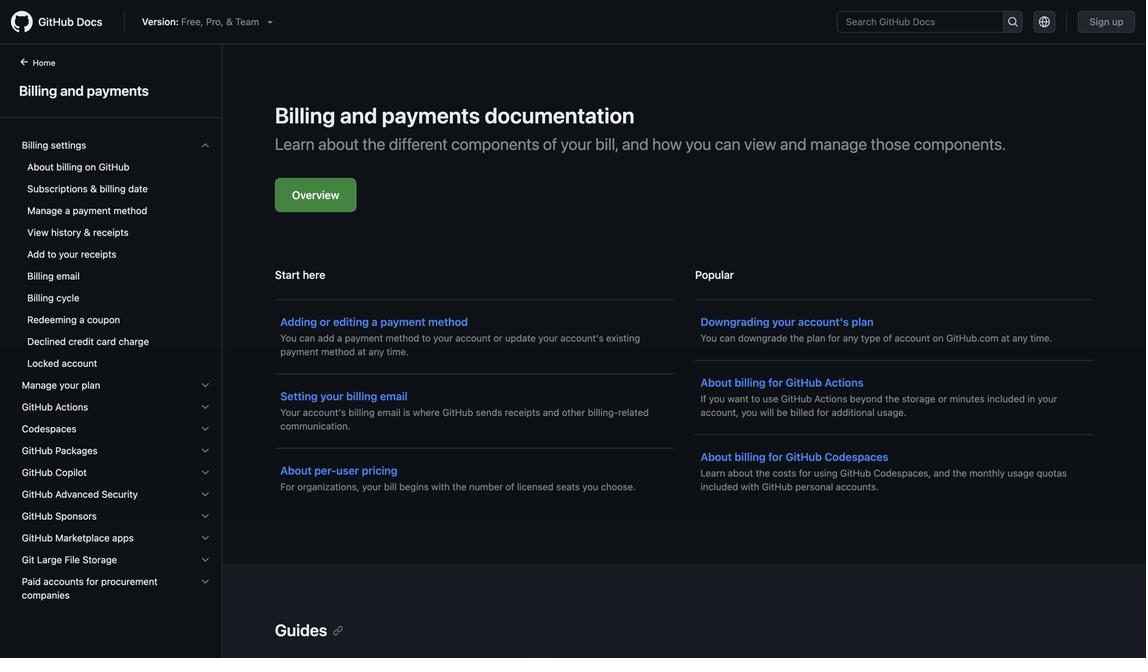 Task type: locate. For each thing, give the bounding box(es) containing it.
packages
[[55, 445, 98, 457]]

github advanced security button
[[16, 484, 216, 506]]

codespaces up the accounts.
[[825, 451, 889, 464]]

seats
[[557, 482, 580, 493]]

sc 9kayk9 0 image inside 'paid accounts for procurement companies' dropdown button
[[200, 577, 211, 588]]

1 vertical spatial receipts
[[81, 249, 116, 260]]

about
[[318, 134, 359, 154], [728, 468, 754, 479]]

1 vertical spatial codespaces
[[825, 451, 889, 464]]

git
[[22, 555, 35, 566]]

the
[[363, 134, 386, 154], [790, 333, 805, 344], [886, 393, 900, 405], [756, 468, 770, 479], [953, 468, 967, 479], [453, 482, 467, 493]]

time. up is
[[387, 346, 409, 358]]

bill,
[[596, 134, 619, 154]]

here
[[303, 269, 326, 282]]

account's
[[798, 316, 849, 329], [561, 333, 604, 344], [303, 407, 346, 418]]

sc 9kayk9 0 image for plan
[[200, 380, 211, 391]]

payments inside billing and payments documentation learn about the different components of your bill, and how you can view and manage those components.
[[382, 102, 480, 128]]

search image
[[1008, 16, 1019, 27]]

your inside dropdown button
[[60, 380, 79, 391]]

learn down the account,
[[701, 468, 726, 479]]

paid accounts for procurement companies button
[[16, 571, 216, 607]]

of
[[543, 134, 557, 154], [884, 333, 893, 344], [506, 482, 515, 493]]

0 vertical spatial account's
[[798, 316, 849, 329]]

your inside billing and payments documentation learn about the different components of your bill, and how you can view and manage those components.
[[561, 134, 592, 154]]

or right storage
[[939, 393, 948, 405]]

at right github.com at right bottom
[[1002, 333, 1010, 344]]

can inside adding or editing a payment method you can add a payment method to your account or update your account's existing payment method at any time.
[[299, 333, 315, 344]]

redeeming a coupon link
[[16, 309, 216, 331]]

account's inside setting your billing email your account's billing email is where github sends receipts and other billing-related communication.
[[303, 407, 346, 418]]

1 horizontal spatial time.
[[1031, 333, 1053, 344]]

0 vertical spatial included
[[988, 393, 1025, 405]]

for up personal
[[799, 468, 812, 479]]

is
[[403, 407, 411, 418]]

manage a payment method
[[27, 205, 147, 216]]

codespaces inside the about billing for github codespaces learn about the costs for using github codespaces, and the monthly usage quotas included with github personal accounts.
[[825, 451, 889, 464]]

6 sc 9kayk9 0 image from the top
[[200, 555, 211, 566]]

storage
[[903, 393, 936, 405]]

you inside downgrading your account's plan you can downgrade the plan for any type of account on github.com at any time.
[[701, 333, 717, 344]]

included
[[988, 393, 1025, 405], [701, 482, 739, 493]]

add to your receipts
[[27, 249, 116, 260]]

sc 9kayk9 0 image inside github sponsors dropdown button
[[200, 511, 211, 522]]

you inside adding or editing a payment method you can add a payment method to your account or update your account's existing payment method at any time.
[[281, 333, 297, 344]]

you right the if
[[709, 393, 725, 405]]

for up use
[[769, 376, 783, 389]]

downgrade
[[738, 333, 788, 344]]

sc 9kayk9 0 image for github marketplace apps
[[200, 533, 211, 544]]

for up costs
[[769, 451, 783, 464]]

account right type
[[895, 333, 931, 344]]

about down the account,
[[701, 451, 732, 464]]

0 horizontal spatial at
[[358, 346, 366, 358]]

1 horizontal spatial you
[[701, 333, 717, 344]]

1 vertical spatial of
[[884, 333, 893, 344]]

usage.
[[878, 407, 907, 418]]

4 sc 9kayk9 0 image from the top
[[200, 489, 211, 500]]

0 horizontal spatial included
[[701, 482, 739, 493]]

payment
[[73, 205, 111, 216], [381, 316, 426, 329], [345, 333, 383, 344], [281, 346, 319, 358]]

0 vertical spatial on
[[85, 161, 96, 173]]

and inside the about billing for github codespaces learn about the costs for using github codespaces, and the monthly usage quotas included with github personal accounts.
[[934, 468, 951, 479]]

2 horizontal spatial or
[[939, 393, 948, 405]]

you right how
[[686, 134, 712, 154]]

for down storage
[[86, 576, 99, 588]]

sc 9kayk9 0 image inside billing settings dropdown button
[[200, 140, 211, 151]]

github sponsors
[[22, 511, 97, 522]]

manage up view
[[27, 205, 62, 216]]

any right github.com at right bottom
[[1013, 333, 1028, 344]]

about up overview
[[318, 134, 359, 154]]

plan right downgrade
[[807, 333, 826, 344]]

1 horizontal spatial learn
[[701, 468, 726, 479]]

receipts for add to your receipts
[[81, 249, 116, 260]]

account left update
[[456, 333, 491, 344]]

2 vertical spatial of
[[506, 482, 515, 493]]

billing inside "link"
[[100, 183, 126, 195]]

personal
[[796, 482, 834, 493]]

bill
[[384, 482, 397, 493]]

0 vertical spatial or
[[320, 316, 331, 329]]

other
[[562, 407, 585, 418]]

payment down subscriptions & billing date
[[73, 205, 111, 216]]

account
[[456, 333, 491, 344], [895, 333, 931, 344], [62, 358, 97, 369]]

2 horizontal spatial any
[[1013, 333, 1028, 344]]

1 horizontal spatial at
[[1002, 333, 1010, 344]]

to inside about billing for github actions if you want to use github actions beyond the storage or minutes included in your account, you will be billed for additional usage.
[[752, 393, 760, 405]]

overview
[[292, 189, 340, 202]]

sc 9kayk9 0 image
[[200, 380, 211, 391], [200, 446, 211, 457], [200, 468, 211, 478], [200, 489, 211, 500], [200, 577, 211, 588]]

accounts
[[43, 576, 84, 588]]

with right 'begins' on the bottom of page
[[432, 482, 450, 493]]

time. up in
[[1031, 333, 1053, 344]]

docs
[[77, 15, 102, 28]]

sc 9kayk9 0 image inside manage your plan dropdown button
[[200, 380, 211, 391]]

0 horizontal spatial to
[[47, 249, 56, 260]]

0 horizontal spatial any
[[369, 346, 384, 358]]

2 vertical spatial receipts
[[505, 407, 541, 418]]

sc 9kayk9 0 image inside codespaces dropdown button
[[200, 424, 211, 435]]

can down adding
[[299, 333, 315, 344]]

at down 'editing' on the top of page
[[358, 346, 366, 358]]

number
[[469, 482, 503, 493]]

any down 'editing' on the top of page
[[369, 346, 384, 358]]

the left different
[[363, 134, 386, 154]]

1 vertical spatial payments
[[382, 102, 480, 128]]

user
[[336, 464, 359, 477]]

sponsors
[[55, 511, 97, 522]]

with
[[432, 482, 450, 493], [741, 482, 760, 493]]

per-
[[315, 464, 336, 477]]

1 vertical spatial at
[[358, 346, 366, 358]]

payments up different
[[382, 102, 480, 128]]

0 horizontal spatial plan
[[82, 380, 100, 391]]

can
[[715, 134, 741, 154], [299, 333, 315, 344], [720, 333, 736, 344]]

with inside about per-user pricing for organizations, your bill begins with the number of licensed seats you choose.
[[432, 482, 450, 493]]

about
[[27, 161, 54, 173], [701, 376, 732, 389], [701, 451, 732, 464], [281, 464, 312, 477]]

0 horizontal spatial time.
[[387, 346, 409, 358]]

0 vertical spatial time.
[[1031, 333, 1053, 344]]

or left update
[[494, 333, 503, 344]]

billing and payments link
[[16, 81, 205, 101]]

a right add
[[337, 333, 342, 344]]

home link
[[14, 57, 77, 70]]

1 horizontal spatial account's
[[561, 333, 604, 344]]

for
[[281, 482, 295, 493]]

0 vertical spatial about
[[318, 134, 359, 154]]

0 vertical spatial learn
[[275, 134, 315, 154]]

components.
[[914, 134, 1006, 154]]

licensed
[[517, 482, 554, 493]]

billing and payments documentation learn about the different components of your bill, and how you can view and manage those components.
[[275, 102, 1006, 154]]

learn inside the about billing for github codespaces learn about the costs for using github codespaces, and the monthly usage quotas included with github personal accounts.
[[701, 468, 726, 479]]

actions up additional
[[815, 393, 848, 405]]

1 vertical spatial included
[[701, 482, 739, 493]]

github docs
[[38, 15, 102, 28]]

select language: current language is english image
[[1040, 16, 1051, 27]]

the up usage.
[[886, 393, 900, 405]]

included inside the about billing for github codespaces learn about the costs for using github codespaces, and the monthly usage quotas included with github personal accounts.
[[701, 482, 739, 493]]

manage inside dropdown button
[[22, 380, 57, 391]]

team
[[235, 16, 259, 27]]

you left the will
[[742, 407, 758, 418]]

github docs link
[[11, 11, 113, 33]]

about for about billing for github codespaces
[[701, 451, 732, 464]]

locked
[[27, 358, 59, 369]]

1 vertical spatial email
[[380, 390, 408, 403]]

at inside downgrading your account's plan you can downgrade the plan for any type of account on github.com at any time.
[[1002, 333, 1010, 344]]

components
[[451, 134, 540, 154]]

sc 9kayk9 0 image inside github advanced security dropdown button
[[200, 489, 211, 500]]

sc 9kayk9 0 image
[[200, 140, 211, 151], [200, 402, 211, 413], [200, 424, 211, 435], [200, 511, 211, 522], [200, 533, 211, 544], [200, 555, 211, 566]]

email left is
[[377, 407, 401, 418]]

can inside downgrading your account's plan you can downgrade the plan for any type of account on github.com at any time.
[[720, 333, 736, 344]]

1 vertical spatial on
[[933, 333, 944, 344]]

sc 9kayk9 0 image inside the "github actions" dropdown button
[[200, 402, 211, 413]]

of right number
[[506, 482, 515, 493]]

codespaces
[[22, 424, 77, 435], [825, 451, 889, 464]]

0 horizontal spatial with
[[432, 482, 450, 493]]

plan up type
[[852, 316, 874, 329]]

included inside about billing for github actions if you want to use github actions beyond the storage or minutes included in your account, you will be billed for additional usage.
[[988, 393, 1025, 405]]

0 vertical spatial at
[[1002, 333, 1010, 344]]

billing and payments element
[[0, 55, 223, 657]]

sc 9kayk9 0 image for for
[[200, 577, 211, 588]]

billing settings element containing about billing on github
[[11, 156, 222, 375]]

your inside about per-user pricing for organizations, your bill begins with the number of licensed seats you choose.
[[362, 482, 382, 493]]

you down downgrading
[[701, 333, 717, 344]]

can left view
[[715, 134, 741, 154]]

billing email link
[[16, 266, 216, 287]]

any left type
[[843, 333, 859, 344]]

begins
[[399, 482, 429, 493]]

3 sc 9kayk9 0 image from the top
[[200, 424, 211, 435]]

actions inside the "github actions" dropdown button
[[55, 402, 88, 413]]

2 horizontal spatial account
[[895, 333, 931, 344]]

or inside about billing for github actions if you want to use github actions beyond the storage or minutes included in your account, you will be billed for additional usage.
[[939, 393, 948, 405]]

actions down manage your plan
[[55, 402, 88, 413]]

1 horizontal spatial about
[[728, 468, 754, 479]]

the right downgrade
[[790, 333, 805, 344]]

with left personal
[[741, 482, 760, 493]]

be
[[777, 407, 788, 418]]

about inside the about billing for github codespaces learn about the costs for using github codespaces, and the monthly usage quotas included with github personal accounts.
[[701, 451, 732, 464]]

learn
[[275, 134, 315, 154], [701, 468, 726, 479]]

0 horizontal spatial of
[[506, 482, 515, 493]]

billing
[[19, 83, 57, 99], [275, 102, 335, 128], [22, 140, 48, 151], [27, 271, 54, 282], [27, 292, 54, 304]]

2 vertical spatial plan
[[82, 380, 100, 391]]

sc 9kayk9 0 image inside github copilot dropdown button
[[200, 468, 211, 478]]

1 vertical spatial plan
[[807, 333, 826, 344]]

about inside about billing for github actions if you want to use github actions beyond the storage or minutes included in your account, you will be billed for additional usage.
[[701, 376, 732, 389]]

with inside the about billing for github codespaces learn about the costs for using github codespaces, and the monthly usage quotas included with github personal accounts.
[[741, 482, 760, 493]]

5 sc 9kayk9 0 image from the top
[[200, 533, 211, 544]]

2 with from the left
[[741, 482, 760, 493]]

about up the if
[[701, 376, 732, 389]]

2 horizontal spatial plan
[[852, 316, 874, 329]]

0 vertical spatial receipts
[[93, 227, 129, 238]]

method
[[114, 205, 147, 216], [428, 316, 468, 329], [386, 333, 420, 344], [321, 346, 355, 358]]

0 vertical spatial plan
[[852, 316, 874, 329]]

you
[[686, 134, 712, 154], [709, 393, 725, 405], [742, 407, 758, 418], [583, 482, 599, 493]]

history
[[51, 227, 81, 238]]

0 horizontal spatial or
[[320, 316, 331, 329]]

receipts right sends
[[505, 407, 541, 418]]

0 horizontal spatial about
[[318, 134, 359, 154]]

1 vertical spatial about
[[728, 468, 754, 479]]

on up subscriptions & billing date
[[85, 161, 96, 173]]

1 vertical spatial time.
[[387, 346, 409, 358]]

2 vertical spatial account's
[[303, 407, 346, 418]]

of down documentation
[[543, 134, 557, 154]]

1 vertical spatial or
[[494, 333, 503, 344]]

1 sc 9kayk9 0 image from the top
[[200, 140, 211, 151]]

0 horizontal spatial account
[[62, 358, 97, 369]]

1 horizontal spatial codespaces
[[825, 451, 889, 464]]

0 horizontal spatial learn
[[275, 134, 315, 154]]

4 sc 9kayk9 0 image from the top
[[200, 511, 211, 522]]

1 sc 9kayk9 0 image from the top
[[200, 380, 211, 391]]

actions
[[825, 376, 864, 389], [815, 393, 848, 405], [55, 402, 88, 413]]

0 horizontal spatial on
[[85, 161, 96, 173]]

2 horizontal spatial of
[[884, 333, 893, 344]]

Search GitHub Docs search field
[[838, 12, 1004, 32]]

of for downgrading your account's plan
[[884, 333, 893, 344]]

on inside 'billing settings' element
[[85, 161, 96, 173]]

2 you from the left
[[701, 333, 717, 344]]

on inside downgrading your account's plan you can downgrade the plan for any type of account on github.com at any time.
[[933, 333, 944, 344]]

payments inside "billing and payments" link
[[87, 83, 149, 99]]

manage down locked
[[22, 380, 57, 391]]

billing for billing settings
[[22, 140, 48, 151]]

you down adding
[[281, 333, 297, 344]]

& right history
[[84, 227, 91, 238]]

setting your billing email your account's billing email is where github sends receipts and other billing-related communication.
[[281, 390, 649, 432]]

receipts down manage a payment method link
[[93, 227, 129, 238]]

manage for manage your plan
[[22, 380, 57, 391]]

about left costs
[[728, 468, 754, 479]]

on left github.com at right bottom
[[933, 333, 944, 344]]

account inside downgrading your account's plan you can downgrade the plan for any type of account on github.com at any time.
[[895, 333, 931, 344]]

you right seats
[[583, 482, 599, 493]]

1 vertical spatial learn
[[701, 468, 726, 479]]

start here
[[275, 269, 326, 282]]

about down billing settings in the left top of the page
[[27, 161, 54, 173]]

& right pro,
[[226, 16, 233, 27]]

billing down the will
[[735, 451, 766, 464]]

the left number
[[453, 482, 467, 493]]

2 vertical spatial to
[[752, 393, 760, 405]]

about up the for at left
[[281, 464, 312, 477]]

2 sc 9kayk9 0 image from the top
[[200, 446, 211, 457]]

1 horizontal spatial account
[[456, 333, 491, 344]]

a right 'editing' on the top of page
[[372, 316, 378, 329]]

view history & receipts link
[[16, 222, 216, 244]]

companies
[[22, 590, 70, 601]]

the left the monthly
[[953, 468, 967, 479]]

plan down locked account link
[[82, 380, 100, 391]]

payments up billing settings dropdown button on the left top
[[87, 83, 149, 99]]

github marketplace apps
[[22, 533, 134, 544]]

manage inside 'billing settings' element
[[27, 205, 62, 216]]

of inside about per-user pricing for organizations, your bill begins with the number of licensed seats you choose.
[[506, 482, 515, 493]]

1 vertical spatial manage
[[22, 380, 57, 391]]

the inside downgrading your account's plan you can downgrade the plan for any type of account on github.com at any time.
[[790, 333, 805, 344]]

2 vertical spatial or
[[939, 393, 948, 405]]

1 horizontal spatial to
[[422, 333, 431, 344]]

0 vertical spatial email
[[56, 271, 80, 282]]

1 vertical spatial to
[[422, 333, 431, 344]]

github packages button
[[16, 440, 216, 462]]

view history & receipts
[[27, 227, 129, 238]]

0 vertical spatial &
[[226, 16, 233, 27]]

0 vertical spatial codespaces
[[22, 424, 77, 435]]

1 horizontal spatial included
[[988, 393, 1025, 405]]

email up is
[[380, 390, 408, 403]]

1 vertical spatial &
[[90, 183, 97, 195]]

receipts inside setting your billing email your account's billing email is where github sends receipts and other billing-related communication.
[[505, 407, 541, 418]]

None search field
[[838, 11, 1023, 33]]

1 horizontal spatial or
[[494, 333, 503, 344]]

billing inside billing and payments documentation learn about the different components of your bill, and how you can view and manage those components.
[[275, 102, 335, 128]]

1 you from the left
[[281, 333, 297, 344]]

of right type
[[884, 333, 893, 344]]

billing down settings
[[56, 161, 82, 173]]

2 sc 9kayk9 0 image from the top
[[200, 402, 211, 413]]

2 horizontal spatial account's
[[798, 316, 849, 329]]

sc 9kayk9 0 image for security
[[200, 489, 211, 500]]

about inside about per-user pricing for organizations, your bill begins with the number of licensed seats you choose.
[[281, 464, 312, 477]]

2 horizontal spatial to
[[752, 393, 760, 405]]

billing settings element
[[11, 134, 222, 375], [11, 156, 222, 375]]

1 with from the left
[[432, 482, 450, 493]]

your
[[281, 407, 300, 418]]

your inside about billing for github actions if you want to use github actions beyond the storage or minutes included in your account, you will be billed for additional usage.
[[1038, 393, 1058, 405]]

codespaces,
[[874, 468, 932, 479]]

2 vertical spatial &
[[84, 227, 91, 238]]

0 vertical spatial manage
[[27, 205, 62, 216]]

1 horizontal spatial payments
[[382, 102, 480, 128]]

& up "manage a payment method"
[[90, 183, 97, 195]]

locked account
[[27, 358, 97, 369]]

or for about
[[939, 393, 948, 405]]

0 vertical spatial payments
[[87, 83, 149, 99]]

account inside 'billing settings' element
[[62, 358, 97, 369]]

0 horizontal spatial payments
[[87, 83, 149, 99]]

github.com
[[947, 333, 999, 344]]

about for about per-user pricing
[[281, 464, 312, 477]]

sc 9kayk9 0 image inside github marketplace apps dropdown button
[[200, 533, 211, 544]]

0 horizontal spatial account's
[[303, 407, 346, 418]]

settings
[[51, 140, 86, 151]]

storage
[[83, 555, 117, 566]]

about inside billing and payments documentation learn about the different components of your bill, and how you can view and manage those components.
[[318, 134, 359, 154]]

3 sc 9kayk9 0 image from the top
[[200, 468, 211, 478]]

manage for manage a payment method
[[27, 205, 62, 216]]

1 horizontal spatial of
[[543, 134, 557, 154]]

1 vertical spatial account's
[[561, 333, 604, 344]]

subscriptions & billing date link
[[16, 178, 216, 200]]

billing down about billing on github link at the top
[[100, 183, 126, 195]]

billing up want
[[735, 376, 766, 389]]

you
[[281, 333, 297, 344], [701, 333, 717, 344]]

1 billing settings element from the top
[[11, 134, 222, 375]]

1 horizontal spatial plan
[[807, 333, 826, 344]]

time. inside downgrading your account's plan you can downgrade the plan for any type of account on github.com at any time.
[[1031, 333, 1053, 344]]

can down downgrading
[[720, 333, 736, 344]]

free,
[[181, 16, 203, 27]]

plan inside manage your plan dropdown button
[[82, 380, 100, 391]]

1 horizontal spatial on
[[933, 333, 944, 344]]

receipts down view history & receipts link
[[81, 249, 116, 260]]

sc 9kayk9 0 image inside git large file storage dropdown button
[[200, 555, 211, 566]]

overview link
[[275, 178, 357, 212]]

email up cycle at the top left
[[56, 271, 80, 282]]

5 sc 9kayk9 0 image from the top
[[200, 577, 211, 588]]

github inside setting your billing email your account's billing email is where github sends receipts and other billing-related communication.
[[443, 407, 474, 418]]

0 vertical spatial to
[[47, 249, 56, 260]]

for left type
[[829, 333, 841, 344]]

0 vertical spatial of
[[543, 134, 557, 154]]

codespaces down github actions
[[22, 424, 77, 435]]

of inside downgrading your account's plan you can downgrade the plan for any type of account on github.com at any time.
[[884, 333, 893, 344]]

0 horizontal spatial you
[[281, 333, 297, 344]]

manage your plan
[[22, 380, 100, 391]]

or for adding
[[494, 333, 503, 344]]

billing inside dropdown button
[[22, 140, 48, 151]]

2 billing settings element from the top
[[11, 156, 222, 375]]

or up add
[[320, 316, 331, 329]]

1 horizontal spatial any
[[843, 333, 859, 344]]

account down credit
[[62, 358, 97, 369]]

0 horizontal spatial codespaces
[[22, 424, 77, 435]]

sc 9kayk9 0 image for github sponsors
[[200, 511, 211, 522]]

learn up overview
[[275, 134, 315, 154]]

editing
[[333, 316, 369, 329]]

1 horizontal spatial with
[[741, 482, 760, 493]]



Task type: vqa. For each thing, say whether or not it's contained in the screenshot.
updates,
no



Task type: describe. For each thing, give the bounding box(es) containing it.
home
[[33, 58, 55, 68]]

payment inside 'billing settings' element
[[73, 205, 111, 216]]

about billing on github
[[27, 161, 130, 173]]

apps
[[112, 533, 134, 544]]

usage
[[1008, 468, 1035, 479]]

billing settings button
[[16, 134, 216, 156]]

sc 9kayk9 0 image for billing settings
[[200, 140, 211, 151]]

communication.
[[281, 421, 351, 432]]

redeeming
[[27, 314, 77, 326]]

will
[[760, 407, 775, 418]]

of inside billing and payments documentation learn about the different components of your bill, and how you can view and manage those components.
[[543, 134, 557, 154]]

redeeming a coupon
[[27, 314, 120, 326]]

subscriptions & billing date
[[27, 183, 148, 195]]

and inside setting your billing email your account's billing email is where github sends receipts and other billing-related communication.
[[543, 407, 560, 418]]

billing for billing email
[[27, 271, 54, 282]]

receipts for view history & receipts
[[93, 227, 129, 238]]

quotas
[[1037, 468, 1067, 479]]

billing inside about billing for github actions if you want to use github actions beyond the storage or minutes included in your account, you will be billed for additional usage.
[[735, 376, 766, 389]]

organizations,
[[298, 482, 360, 493]]

locked account link
[[16, 353, 216, 375]]

subscriptions
[[27, 183, 88, 195]]

at inside adding or editing a payment method you can add a payment method to your account or update your account's existing payment method at any time.
[[358, 346, 366, 358]]

billing for billing and payments
[[19, 83, 57, 99]]

your inside setting your billing email your account's billing email is where github sends receipts and other billing-related communication.
[[321, 390, 344, 403]]

github copilot
[[22, 467, 87, 478]]

payment down 'editing' on the top of page
[[345, 333, 383, 344]]

you inside billing and payments documentation learn about the different components of your bill, and how you can view and manage those components.
[[686, 134, 712, 154]]

for right billed
[[817, 407, 829, 418]]

& inside "link"
[[90, 183, 97, 195]]

time. inside adding or editing a payment method you can add a payment method to your account or update your account's existing payment method at any time.
[[387, 346, 409, 358]]

version:
[[142, 16, 179, 27]]

github copilot button
[[16, 462, 216, 484]]

downgrading your account's plan you can downgrade the plan for any type of account on github.com at any time.
[[701, 316, 1053, 344]]

file
[[65, 555, 80, 566]]

in
[[1028, 393, 1036, 405]]

related
[[619, 407, 649, 418]]

pro,
[[206, 16, 224, 27]]

billing settings element containing billing settings
[[11, 134, 222, 375]]

downgrading
[[701, 316, 770, 329]]

procurement
[[101, 576, 158, 588]]

payment right 'editing' on the top of page
[[381, 316, 426, 329]]

declined credit card charge
[[27, 336, 149, 347]]

account's inside downgrading your account's plan you can downgrade the plan for any type of account on github.com at any time.
[[798, 316, 849, 329]]

payments for billing and payments documentation learn about the different components of your bill, and how you can view and manage those components.
[[382, 102, 480, 128]]

advanced
[[55, 489, 99, 500]]

to inside 'billing settings' element
[[47, 249, 56, 260]]

about inside the about billing for github codespaces learn about the costs for using github codespaces, and the monthly usage quotas included with github personal accounts.
[[728, 468, 754, 479]]

date
[[128, 183, 148, 195]]

for inside downgrading your account's plan you can downgrade the plan for any type of account on github.com at any time.
[[829, 333, 841, 344]]

2 vertical spatial email
[[377, 407, 401, 418]]

sc 9kayk9 0 image for github actions
[[200, 402, 211, 413]]

a left coupon
[[79, 314, 85, 326]]

payment down adding
[[281, 346, 319, 358]]

if
[[701, 393, 707, 405]]

triangle down image
[[265, 16, 276, 27]]

coupon
[[87, 314, 120, 326]]

existing
[[607, 333, 641, 344]]

sign up link
[[1079, 11, 1136, 33]]

billing and payments
[[19, 83, 149, 99]]

method inside 'billing settings' element
[[114, 205, 147, 216]]

for inside paid accounts for procurement companies
[[86, 576, 99, 588]]

sc 9kayk9 0 image inside github packages dropdown button
[[200, 446, 211, 457]]

github actions
[[22, 402, 88, 413]]

where
[[413, 407, 440, 418]]

using
[[814, 468, 838, 479]]

payments for billing and payments
[[87, 83, 149, 99]]

about for about billing for github actions
[[701, 376, 732, 389]]

any inside adding or editing a payment method you can add a payment method to your account or update your account's existing payment method at any time.
[[369, 346, 384, 358]]

view
[[745, 134, 777, 154]]

copilot
[[55, 467, 87, 478]]

of for about per-user pricing
[[506, 482, 515, 493]]

adding or editing a payment method you can add a payment method to your account or update your account's existing payment method at any time.
[[281, 316, 641, 358]]

git large file storage button
[[16, 549, 216, 571]]

add
[[318, 333, 335, 344]]

start
[[275, 269, 300, 282]]

billing inside the about billing for github codespaces learn about the costs for using github codespaces, and the monthly usage quotas included with github personal accounts.
[[735, 451, 766, 464]]

learn inside billing and payments documentation learn about the different components of your bill, and how you can view and manage those components.
[[275, 134, 315, 154]]

sends
[[476, 407, 502, 418]]

billing up communication.
[[346, 390, 377, 403]]

the inside about billing for github actions if you want to use github actions beyond the storage or minutes included in your account, you will be billed for additional usage.
[[886, 393, 900, 405]]

cycle
[[56, 292, 79, 304]]

the inside about per-user pricing for organizations, your bill begins with the number of licensed seats you choose.
[[453, 482, 467, 493]]

account,
[[701, 407, 739, 418]]

those
[[871, 134, 911, 154]]

declined
[[27, 336, 66, 347]]

additional
[[832, 407, 875, 418]]

paid accounts for procurement companies
[[22, 576, 158, 601]]

billing-
[[588, 407, 619, 418]]

version: free, pro, & team
[[142, 16, 259, 27]]

the left costs
[[756, 468, 770, 479]]

choose.
[[601, 482, 636, 493]]

pricing
[[362, 464, 398, 477]]

billing left is
[[349, 407, 375, 418]]

codespaces inside dropdown button
[[22, 424, 77, 435]]

billing settings
[[22, 140, 86, 151]]

about billing for github actions if you want to use github actions beyond the storage or minutes included in your account, you will be billed for additional usage.
[[701, 376, 1058, 418]]

want
[[728, 393, 749, 405]]

git large file storage
[[22, 555, 117, 566]]

account inside adding or editing a payment method you can add a payment method to your account or update your account's existing payment method at any time.
[[456, 333, 491, 344]]

billing for billing and payments documentation learn about the different components of your bill, and how you can view and manage those components.
[[275, 102, 335, 128]]

about billing on github link
[[16, 156, 216, 178]]

can inside billing and payments documentation learn about the different components of your bill, and how you can view and manage those components.
[[715, 134, 741, 154]]

sign
[[1090, 16, 1110, 27]]

large
[[37, 555, 62, 566]]

security
[[102, 489, 138, 500]]

the inside billing and payments documentation learn about the different components of your bill, and how you can view and manage those components.
[[363, 134, 386, 154]]

monthly
[[970, 468, 1005, 479]]

a up history
[[65, 205, 70, 216]]

about inside 'billing settings' element
[[27, 161, 54, 173]]

account's inside adding or editing a payment method you can add a payment method to your account or update your account's existing payment method at any time.
[[561, 333, 604, 344]]

sc 9kayk9 0 image for git large file storage
[[200, 555, 211, 566]]

about billing for github codespaces learn about the costs for using github codespaces, and the monthly usage quotas included with github personal accounts.
[[701, 451, 1067, 493]]

your inside downgrading your account's plan you can downgrade the plan for any type of account on github.com at any time.
[[773, 316, 796, 329]]

actions up beyond
[[825, 376, 864, 389]]

billing for billing cycle
[[27, 292, 54, 304]]

about per-user pricing for organizations, your bill begins with the number of licensed seats you choose.
[[281, 464, 636, 493]]

charge
[[119, 336, 149, 347]]

guides
[[275, 621, 327, 640]]

github sponsors button
[[16, 506, 216, 528]]

email inside 'billing settings' element
[[56, 271, 80, 282]]

you inside about per-user pricing for organizations, your bill begins with the number of licensed seats you choose.
[[583, 482, 599, 493]]

add to your receipts link
[[16, 244, 216, 266]]

sc 9kayk9 0 image for codespaces
[[200, 424, 211, 435]]

update
[[505, 333, 536, 344]]

to inside adding or editing a payment method you can add a payment method to your account or update your account's existing payment method at any time.
[[422, 333, 431, 344]]

paid
[[22, 576, 41, 588]]

billing cycle
[[27, 292, 79, 304]]



